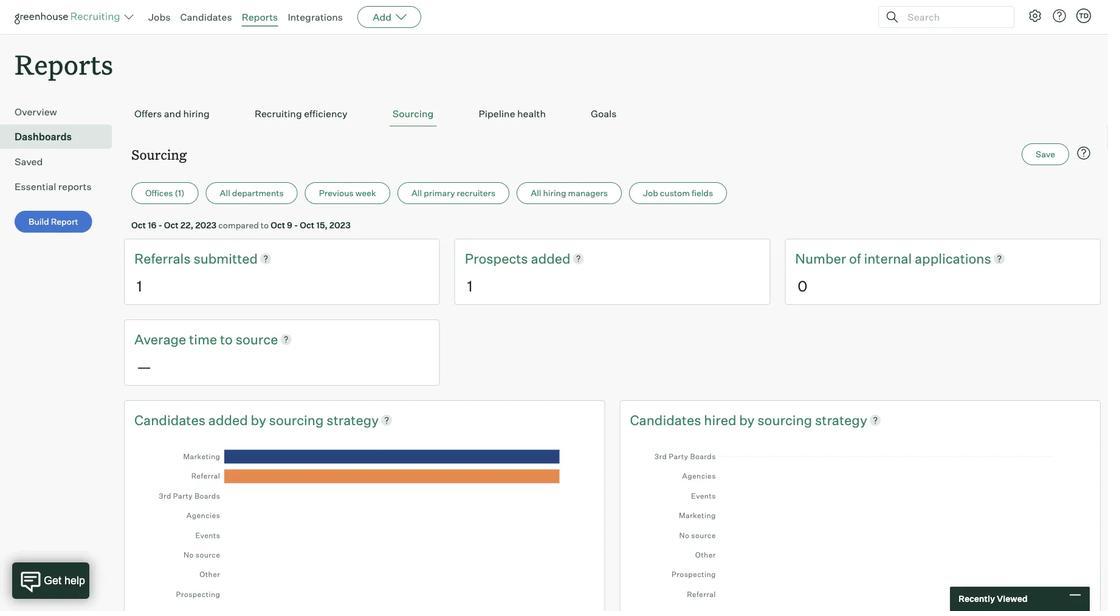 Task type: describe. For each thing, give the bounding box(es) containing it.
applications link
[[915, 250, 992, 268]]

average time to
[[134, 331, 236, 348]]

prospects link
[[465, 250, 531, 268]]

offers
[[134, 108, 162, 120]]

overview link
[[15, 105, 107, 119]]

0 vertical spatial to
[[261, 220, 269, 231]]

xychart image for candidates hired by sourcing
[[648, 441, 1074, 612]]

reports
[[58, 181, 92, 193]]

candidates link for candidates added by sourcing
[[134, 411, 209, 430]]

all for all primary recruiters
[[412, 188, 422, 199]]

job
[[644, 188, 659, 199]]

all for all hiring managers
[[531, 188, 542, 199]]

recruiting efficiency
[[255, 108, 348, 120]]

submitted link
[[194, 250, 258, 268]]

previous week
[[319, 188, 376, 199]]

strategy for candidates added by sourcing
[[327, 412, 379, 429]]

recently viewed
[[959, 594, 1028, 605]]

departments
[[232, 188, 284, 199]]

referrals link
[[134, 250, 194, 268]]

integrations link
[[288, 11, 343, 23]]

all for all departments
[[220, 188, 230, 199]]

integrations
[[288, 11, 343, 23]]

1 2023 from the left
[[195, 220, 217, 231]]

3 oct from the left
[[271, 220, 285, 231]]

2 2023 from the left
[[330, 220, 351, 231]]

goals button
[[588, 102, 620, 127]]

1 for prospects
[[468, 277, 473, 295]]

referrals
[[134, 250, 194, 267]]

source
[[236, 331, 278, 348]]

—
[[137, 358, 152, 376]]

build
[[29, 217, 49, 227]]

reports link
[[242, 11, 278, 23]]

td
[[1080, 12, 1090, 20]]

sourcing for candidates added by sourcing
[[269, 412, 324, 429]]

recently
[[959, 594, 996, 605]]

offers and hiring
[[134, 108, 210, 120]]

build report button
[[15, 211, 92, 233]]

by for hired
[[740, 412, 755, 429]]

(1)
[[175, 188, 185, 199]]

0 vertical spatial added
[[531, 250, 571, 267]]

oct 16 - oct 22, 2023 compared to oct 9 - oct 15, 2023
[[131, 220, 351, 231]]

time link
[[189, 330, 220, 349]]

all hiring managers button
[[517, 183, 622, 205]]

9
[[287, 220, 293, 231]]

custom
[[661, 188, 690, 199]]

offers and hiring button
[[131, 102, 213, 127]]

tab list containing offers and hiring
[[131, 102, 1094, 127]]

primary
[[424, 188, 455, 199]]

offices (1)
[[145, 188, 185, 199]]

all primary recruiters button
[[398, 183, 510, 205]]

candidates for candidates added by sourcing
[[134, 412, 206, 429]]

compared
[[219, 220, 259, 231]]

previous week button
[[305, 183, 390, 205]]

sourcing button
[[390, 102, 437, 127]]

goals
[[591, 108, 617, 120]]

candidates hired by sourcing
[[631, 412, 816, 429]]

22,
[[180, 220, 194, 231]]

of
[[850, 250, 862, 267]]

pipeline health
[[479, 108, 546, 120]]

hired link
[[705, 411, 740, 430]]

number
[[796, 250, 847, 267]]

offices
[[145, 188, 173, 199]]

average
[[134, 331, 186, 348]]

efficiency
[[304, 108, 348, 120]]

candidates added by sourcing
[[134, 412, 327, 429]]

average link
[[134, 330, 189, 349]]

strategy for candidates hired by sourcing
[[816, 412, 868, 429]]

1 horizontal spatial reports
[[242, 11, 278, 23]]

essential reports
[[15, 181, 92, 193]]

strategy link for candidates added by sourcing
[[327, 411, 379, 430]]

time
[[189, 331, 217, 348]]

pipeline health button
[[476, 102, 549, 127]]

job custom fields button
[[630, 183, 728, 205]]

0
[[798, 277, 808, 295]]

Search text field
[[905, 8, 1004, 26]]

jobs
[[148, 11, 171, 23]]

sourcing inside sourcing button
[[393, 108, 434, 120]]

2 - from the left
[[294, 220, 298, 231]]

2 oct from the left
[[164, 220, 179, 231]]

configure image
[[1029, 9, 1043, 23]]



Task type: locate. For each thing, give the bounding box(es) containing it.
1 by link from the left
[[251, 411, 269, 430]]

essential reports link
[[15, 180, 107, 194]]

oct left "22," on the left top of the page
[[164, 220, 179, 231]]

td button
[[1075, 6, 1094, 26]]

0 horizontal spatial all
[[220, 188, 230, 199]]

2 strategy from the left
[[816, 412, 868, 429]]

applications
[[915, 250, 992, 267]]

4 oct from the left
[[300, 220, 315, 231]]

1 sourcing link from the left
[[269, 411, 327, 430]]

candidates left hired
[[631, 412, 702, 429]]

1 xychart image from the left
[[151, 441, 578, 612]]

oct left 16
[[131, 220, 146, 231]]

source link
[[236, 330, 278, 349]]

2 horizontal spatial all
[[531, 188, 542, 199]]

1 horizontal spatial hiring
[[544, 188, 567, 199]]

sourcing link for candidates hired by sourcing
[[758, 411, 816, 430]]

saved link
[[15, 155, 107, 169]]

2023 right "22," on the left top of the page
[[195, 220, 217, 231]]

all departments button
[[206, 183, 298, 205]]

1 horizontal spatial xychart image
[[648, 441, 1074, 612]]

job custom fields
[[644, 188, 714, 199]]

0 vertical spatial hiring
[[183, 108, 210, 120]]

15,
[[316, 220, 328, 231]]

1 strategy link from the left
[[327, 411, 379, 430]]

1 - from the left
[[158, 220, 162, 231]]

submitted
[[194, 250, 258, 267]]

oct
[[131, 220, 146, 231], [164, 220, 179, 231], [271, 220, 285, 231], [300, 220, 315, 231]]

1 horizontal spatial 1
[[468, 277, 473, 295]]

1 vertical spatial sourcing
[[131, 146, 187, 163]]

1 horizontal spatial -
[[294, 220, 298, 231]]

0 horizontal spatial xychart image
[[151, 441, 578, 612]]

faq image
[[1077, 146, 1092, 161]]

xychart image
[[151, 441, 578, 612], [648, 441, 1074, 612]]

2 by link from the left
[[740, 411, 758, 430]]

offices (1) button
[[131, 183, 199, 205]]

- right 9
[[294, 220, 298, 231]]

managers
[[568, 188, 608, 199]]

td button
[[1077, 9, 1092, 23]]

and
[[164, 108, 181, 120]]

week
[[356, 188, 376, 199]]

by for added
[[251, 412, 266, 429]]

1 horizontal spatial by
[[740, 412, 755, 429]]

candidates right jobs link
[[180, 11, 232, 23]]

16
[[148, 220, 157, 231]]

by link for hired
[[740, 411, 758, 430]]

0 horizontal spatial strategy
[[327, 412, 379, 429]]

add
[[373, 11, 392, 23]]

number link
[[796, 250, 850, 268]]

reports down greenhouse recruiting image
[[15, 46, 113, 82]]

sourcing link
[[269, 411, 327, 430], [758, 411, 816, 430]]

1 vertical spatial to
[[220, 331, 233, 348]]

report
[[51, 217, 78, 227]]

0 horizontal spatial by
[[251, 412, 266, 429]]

candidates link for candidates hired by sourcing
[[631, 411, 705, 430]]

added
[[531, 250, 571, 267], [209, 412, 248, 429]]

reports
[[242, 11, 278, 23], [15, 46, 113, 82]]

0 horizontal spatial strategy link
[[327, 411, 379, 430]]

1 all from the left
[[220, 188, 230, 199]]

all
[[220, 188, 230, 199], [412, 188, 422, 199], [531, 188, 542, 199]]

to right time
[[220, 331, 233, 348]]

greenhouse recruiting image
[[15, 10, 124, 24]]

0 horizontal spatial -
[[158, 220, 162, 231]]

all primary recruiters
[[412, 188, 496, 199]]

- right 16
[[158, 220, 162, 231]]

tab list
[[131, 102, 1094, 127]]

viewed
[[998, 594, 1028, 605]]

2023 right 15,
[[330, 220, 351, 231]]

all hiring managers
[[531, 188, 608, 199]]

hiring inside button
[[544, 188, 567, 199]]

0 horizontal spatial sourcing link
[[269, 411, 327, 430]]

0 horizontal spatial added link
[[209, 411, 251, 430]]

0 horizontal spatial reports
[[15, 46, 113, 82]]

0 vertical spatial reports
[[242, 11, 278, 23]]

0 horizontal spatial added
[[209, 412, 248, 429]]

by link for added
[[251, 411, 269, 430]]

hiring right and
[[183, 108, 210, 120]]

added link
[[531, 250, 571, 268], [209, 411, 251, 430]]

1 for referrals
[[137, 277, 142, 295]]

to
[[261, 220, 269, 231], [220, 331, 233, 348]]

all left primary
[[412, 188, 422, 199]]

1 horizontal spatial strategy
[[816, 412, 868, 429]]

1 horizontal spatial by link
[[740, 411, 758, 430]]

-
[[158, 220, 162, 231], [294, 220, 298, 231]]

0 horizontal spatial by link
[[251, 411, 269, 430]]

0 horizontal spatial 2023
[[195, 220, 217, 231]]

candidates for candidates
[[180, 11, 232, 23]]

all departments
[[220, 188, 284, 199]]

1 vertical spatial added
[[209, 412, 248, 429]]

internal link
[[865, 250, 915, 268]]

1 strategy from the left
[[327, 412, 379, 429]]

save
[[1037, 149, 1056, 160]]

candidates link
[[180, 11, 232, 23], [134, 411, 209, 430], [631, 411, 705, 430]]

xychart image for candidates added by sourcing
[[151, 441, 578, 612]]

all inside all departments button
[[220, 188, 230, 199]]

0 vertical spatial sourcing
[[393, 108, 434, 120]]

recruiters
[[457, 188, 496, 199]]

to link
[[220, 330, 236, 349]]

1 1 from the left
[[137, 277, 142, 295]]

all inside all hiring managers button
[[531, 188, 542, 199]]

1 horizontal spatial all
[[412, 188, 422, 199]]

1 horizontal spatial added link
[[531, 250, 571, 268]]

of link
[[850, 250, 865, 268]]

2 sourcing from the left
[[758, 412, 813, 429]]

2 strategy link from the left
[[816, 411, 868, 430]]

1 horizontal spatial sourcing link
[[758, 411, 816, 430]]

1 horizontal spatial sourcing
[[758, 412, 813, 429]]

strategy link for candidates hired by sourcing
[[816, 411, 868, 430]]

2 sourcing link from the left
[[758, 411, 816, 430]]

hiring left managers
[[544, 188, 567, 199]]

all inside all primary recruiters button
[[412, 188, 422, 199]]

oct left 15,
[[300, 220, 315, 231]]

1 horizontal spatial 2023
[[330, 220, 351, 231]]

prospects
[[465, 250, 531, 267]]

internal
[[865, 250, 913, 267]]

to left 9
[[261, 220, 269, 231]]

dashboards
[[15, 131, 72, 143]]

all left the departments
[[220, 188, 230, 199]]

0 vertical spatial added link
[[531, 250, 571, 268]]

all left managers
[[531, 188, 542, 199]]

sourcing for candidates hired by sourcing
[[758, 412, 813, 429]]

1 horizontal spatial added
[[531, 250, 571, 267]]

essential
[[15, 181, 56, 193]]

1 vertical spatial added link
[[209, 411, 251, 430]]

hiring inside button
[[183, 108, 210, 120]]

sourcing
[[269, 412, 324, 429], [758, 412, 813, 429]]

number of internal
[[796, 250, 915, 267]]

add button
[[358, 6, 422, 28]]

2 xychart image from the left
[[648, 441, 1074, 612]]

0 horizontal spatial 1
[[137, 277, 142, 295]]

sourcing link for candidates added by sourcing
[[269, 411, 327, 430]]

1 down prospects link
[[468, 277, 473, 295]]

overview
[[15, 106, 57, 118]]

0 horizontal spatial sourcing
[[269, 412, 324, 429]]

hired
[[705, 412, 737, 429]]

1 vertical spatial reports
[[15, 46, 113, 82]]

2 by from the left
[[740, 412, 755, 429]]

1 sourcing from the left
[[269, 412, 324, 429]]

1 vertical spatial hiring
[[544, 188, 567, 199]]

1 down referrals link
[[137, 277, 142, 295]]

previous
[[319, 188, 354, 199]]

recruiting
[[255, 108, 302, 120]]

0 horizontal spatial hiring
[[183, 108, 210, 120]]

strategy
[[327, 412, 379, 429], [816, 412, 868, 429]]

dashboards link
[[15, 130, 107, 144]]

build report
[[29, 217, 78, 227]]

reports left the integrations link
[[242, 11, 278, 23]]

1
[[137, 277, 142, 295], [468, 277, 473, 295]]

oct left 9
[[271, 220, 285, 231]]

2 all from the left
[[412, 188, 422, 199]]

recruiting efficiency button
[[252, 102, 351, 127]]

1 oct from the left
[[131, 220, 146, 231]]

1 horizontal spatial to
[[261, 220, 269, 231]]

by link
[[251, 411, 269, 430], [740, 411, 758, 430]]

health
[[518, 108, 546, 120]]

1 horizontal spatial strategy link
[[816, 411, 868, 430]]

2 1 from the left
[[468, 277, 473, 295]]

save button
[[1023, 144, 1070, 166]]

1 horizontal spatial sourcing
[[393, 108, 434, 120]]

saved
[[15, 156, 43, 168]]

jobs link
[[148, 11, 171, 23]]

pipeline
[[479, 108, 516, 120]]

candidates
[[180, 11, 232, 23], [134, 412, 206, 429], [631, 412, 702, 429]]

fields
[[692, 188, 714, 199]]

strategy link
[[327, 411, 379, 430], [816, 411, 868, 430]]

1 by from the left
[[251, 412, 266, 429]]

0 horizontal spatial to
[[220, 331, 233, 348]]

candidates for candidates hired by sourcing
[[631, 412, 702, 429]]

0 horizontal spatial sourcing
[[131, 146, 187, 163]]

3 all from the left
[[531, 188, 542, 199]]

candidates down the —
[[134, 412, 206, 429]]



Task type: vqa. For each thing, say whether or not it's contained in the screenshot.
Job Boards link
no



